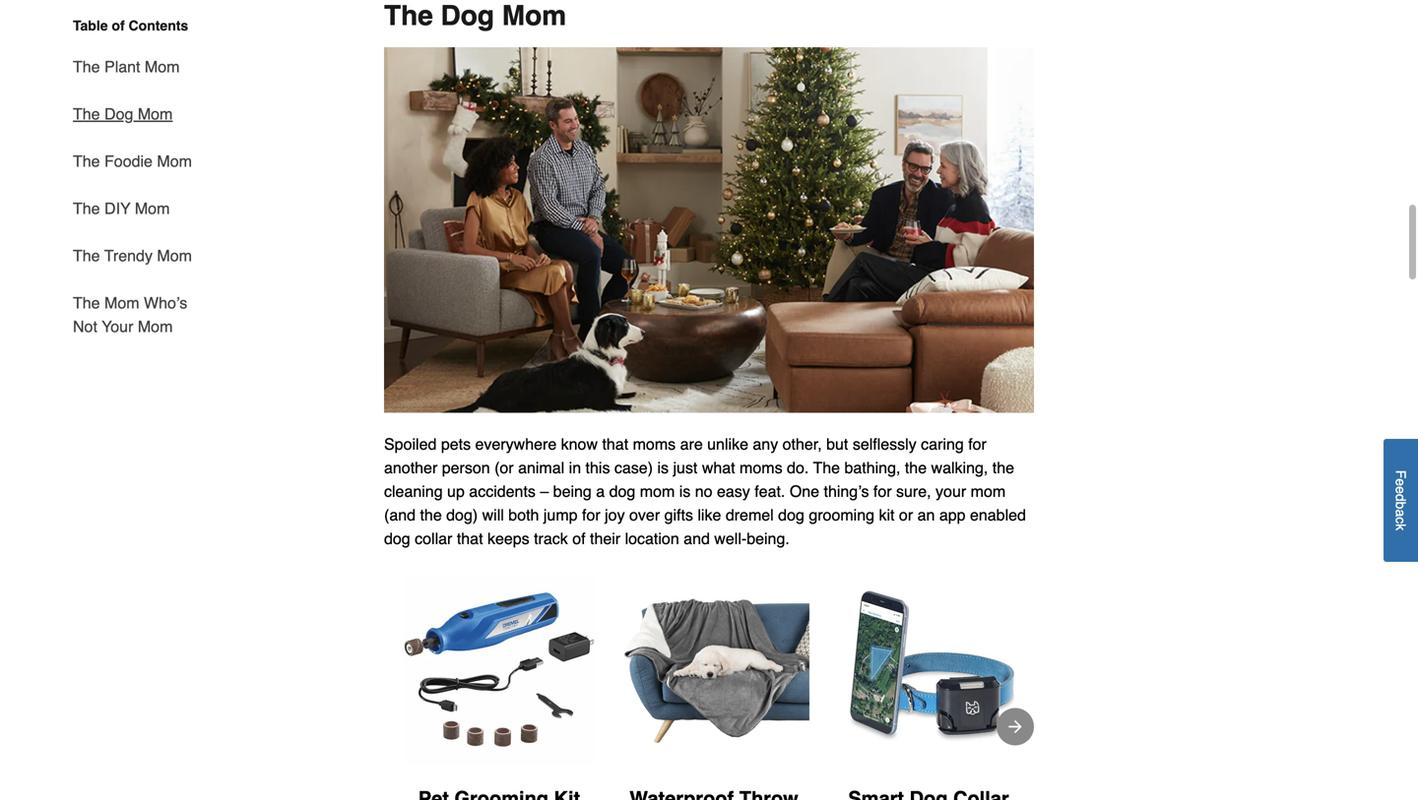 Task type: locate. For each thing, give the bounding box(es) containing it.
for up kit
[[874, 483, 892, 501]]

the inside spoiled pets everywhere know that moms are unlike any other, but selflessly caring for another person (or animal in this case) is just what moms do. the bathing, the walking, the cleaning up accidents – being a dog mom is no easy feat. one thing's for sure, your mom (and the dog) will both jump for joy over gifts like dremel dog grooming kit or an app enabled dog collar that keeps track of their location and well-being.
[[813, 459, 840, 477]]

and
[[684, 530, 710, 548]]

other,
[[783, 436, 822, 454]]

the for the trendy mom link
[[73, 247, 100, 265]]

animal
[[518, 459, 565, 477]]

track
[[534, 530, 568, 548]]

the
[[384, 0, 433, 32], [73, 58, 100, 76], [73, 105, 100, 123], [73, 152, 100, 170], [73, 199, 100, 218], [73, 247, 100, 265], [73, 294, 100, 312], [813, 459, 840, 477]]

of
[[112, 18, 125, 33], [573, 530, 586, 548]]

the right walking,
[[993, 459, 1015, 477]]

a
[[596, 483, 605, 501], [1394, 510, 1409, 517]]

unlike
[[708, 436, 749, 454]]

accidents
[[469, 483, 536, 501]]

that up this
[[602, 436, 629, 454]]

1 horizontal spatial dog
[[441, 0, 495, 32]]

dog down "one"
[[778, 507, 805, 525]]

0 horizontal spatial dog
[[104, 105, 133, 123]]

joy
[[605, 507, 625, 525]]

0 vertical spatial dog
[[609, 483, 636, 501]]

that down the dog)
[[457, 530, 483, 548]]

feat.
[[755, 483, 786, 501]]

an
[[918, 507, 935, 525]]

1 horizontal spatial the
[[905, 459, 927, 477]]

dog inside the dog mom link
[[104, 105, 133, 123]]

the dog mom
[[384, 0, 567, 32], [73, 105, 173, 123]]

0 horizontal spatial that
[[457, 530, 483, 548]]

dog)
[[446, 507, 478, 525]]

that
[[602, 436, 629, 454], [457, 530, 483, 548]]

1 vertical spatial a
[[1394, 510, 1409, 517]]

the for the plant mom link
[[73, 58, 100, 76]]

diy
[[104, 199, 131, 218]]

dog
[[441, 0, 495, 32], [104, 105, 133, 123]]

for
[[969, 436, 987, 454], [874, 483, 892, 501], [582, 507, 601, 525]]

0 vertical spatial a
[[596, 483, 605, 501]]

2 vertical spatial dog
[[384, 530, 411, 548]]

the dog mom link
[[73, 91, 173, 138]]

are
[[680, 436, 703, 454]]

1 horizontal spatial that
[[602, 436, 629, 454]]

bathing,
[[845, 459, 901, 477]]

mom up enabled
[[971, 483, 1006, 501]]

1 horizontal spatial dog
[[609, 483, 636, 501]]

2 e from the top
[[1394, 487, 1409, 494]]

1 vertical spatial dog
[[104, 105, 133, 123]]

dog down (and
[[384, 530, 411, 548]]

the foodie mom
[[73, 152, 192, 170]]

2 mom from the left
[[971, 483, 1006, 501]]

is left just
[[658, 459, 669, 477]]

e
[[1394, 479, 1409, 487], [1394, 487, 1409, 494]]

0 horizontal spatial a
[[596, 483, 605, 501]]

the for the dog mom link
[[73, 105, 100, 123]]

f e e d b a c k button
[[1384, 439, 1419, 562]]

just
[[673, 459, 698, 477]]

e up "b"
[[1394, 487, 1409, 494]]

2 vertical spatial for
[[582, 507, 601, 525]]

location
[[625, 530, 679, 548]]

know
[[561, 436, 598, 454]]

for left joy
[[582, 507, 601, 525]]

1 vertical spatial dog
[[778, 507, 805, 525]]

2 horizontal spatial dog
[[778, 507, 805, 525]]

the dog mom inside table of contents 'element'
[[73, 105, 173, 123]]

a up k
[[1394, 510, 1409, 517]]

0 horizontal spatial is
[[658, 459, 669, 477]]

0 vertical spatial dog
[[441, 0, 495, 32]]

no
[[695, 483, 713, 501]]

1 horizontal spatial of
[[573, 530, 586, 548]]

moms down "any"
[[740, 459, 783, 477]]

of left their
[[573, 530, 586, 548]]

caring
[[921, 436, 964, 454]]

1 horizontal spatial mom
[[971, 483, 1006, 501]]

will
[[482, 507, 504, 525]]

enabled
[[970, 507, 1026, 525]]

2 horizontal spatial for
[[969, 436, 987, 454]]

the inside the mom who's not your mom
[[73, 294, 100, 312]]

a down this
[[596, 483, 605, 501]]

1 vertical spatial moms
[[740, 459, 783, 477]]

1 vertical spatial for
[[874, 483, 892, 501]]

0 vertical spatial of
[[112, 18, 125, 33]]

1 vertical spatial the dog mom
[[73, 105, 173, 123]]

not
[[73, 318, 97, 336]]

the up collar
[[420, 507, 442, 525]]

b
[[1394, 502, 1409, 510]]

everywhere
[[475, 436, 557, 454]]

e up d
[[1394, 479, 1409, 487]]

1 vertical spatial of
[[573, 530, 586, 548]]

0 horizontal spatial for
[[582, 507, 601, 525]]

f
[[1394, 471, 1409, 479]]

k
[[1394, 524, 1409, 531]]

is left no
[[680, 483, 691, 501]]

app
[[940, 507, 966, 525]]

dog
[[609, 483, 636, 501], [778, 507, 805, 525], [384, 530, 411, 548]]

0 horizontal spatial the dog mom
[[73, 105, 173, 123]]

an app enabled dog collar that lets you monitor your dogs location and well-being. image
[[833, 575, 1025, 766]]

0 horizontal spatial moms
[[633, 436, 676, 454]]

the
[[905, 459, 927, 477], [993, 459, 1015, 477], [420, 507, 442, 525]]

of right 'table'
[[112, 18, 125, 33]]

1 horizontal spatial the dog mom
[[384, 0, 567, 32]]

0 vertical spatial that
[[602, 436, 629, 454]]

dremel
[[726, 507, 774, 525]]

older woman and friends sit on couches in front of a christmas tree and a dog laying on the floor. image
[[384, 47, 1034, 414]]

but
[[827, 436, 849, 454]]

the for the foodie mom link
[[73, 152, 100, 170]]

for up walking,
[[969, 436, 987, 454]]

moms
[[633, 436, 676, 454], [740, 459, 783, 477]]

1 horizontal spatial for
[[874, 483, 892, 501]]

the trendy mom
[[73, 247, 192, 265]]

dog up joy
[[609, 483, 636, 501]]

0 vertical spatial moms
[[633, 436, 676, 454]]

(and
[[384, 507, 416, 525]]

0 horizontal spatial dog
[[384, 530, 411, 548]]

the diy mom link
[[73, 185, 170, 232]]

moms up case) on the bottom
[[633, 436, 676, 454]]

mom up over
[[640, 483, 675, 501]]

1 vertical spatial is
[[680, 483, 691, 501]]

up
[[447, 483, 465, 501]]

c
[[1394, 517, 1409, 524]]

is
[[658, 459, 669, 477], [680, 483, 691, 501]]

mom inside the foodie mom link
[[157, 152, 192, 170]]

or
[[899, 507, 913, 525]]

0 horizontal spatial of
[[112, 18, 125, 33]]

the up sure,
[[905, 459, 927, 477]]

0 horizontal spatial mom
[[640, 483, 675, 501]]

mom
[[502, 0, 567, 32], [145, 58, 180, 76], [138, 105, 173, 123], [157, 152, 192, 170], [135, 199, 170, 218], [157, 247, 192, 265], [104, 294, 139, 312], [138, 318, 173, 336]]

0 vertical spatial for
[[969, 436, 987, 454]]

1 horizontal spatial a
[[1394, 510, 1409, 517]]

arrow right image
[[1006, 718, 1026, 738]]

the for the diy mom link
[[73, 199, 100, 218]]

table of contents
[[73, 18, 188, 33]]

well-
[[715, 530, 747, 548]]



Task type: describe. For each thing, give the bounding box(es) containing it.
trendy
[[104, 247, 153, 265]]

their
[[590, 530, 621, 548]]

do.
[[787, 459, 809, 477]]

the trendy mom link
[[73, 232, 192, 280]]

selflessly
[[853, 436, 917, 454]]

a inside button
[[1394, 510, 1409, 517]]

0 vertical spatial is
[[658, 459, 669, 477]]

walking,
[[932, 459, 988, 477]]

(or
[[495, 459, 514, 477]]

1 e from the top
[[1394, 479, 1409, 487]]

contents
[[129, 18, 188, 33]]

a gray sherpa waterproof throw blanket for pets. image
[[619, 575, 810, 766]]

your
[[102, 318, 133, 336]]

your
[[936, 483, 967, 501]]

the plant mom link
[[73, 43, 180, 91]]

the for the mom who's not your mom link
[[73, 294, 100, 312]]

of inside spoiled pets everywhere know that moms are unlike any other, but selflessly caring for another person (or animal in this case) is just what moms do. the bathing, the walking, the cleaning up accidents – being a dog mom is no easy feat. one thing's for sure, your mom (and the dog) will both jump for joy over gifts like dremel dog grooming kit or an app enabled dog collar that keeps track of their location and well-being.
[[573, 530, 586, 548]]

one
[[790, 483, 820, 501]]

in
[[569, 459, 581, 477]]

any
[[753, 436, 778, 454]]

over
[[630, 507, 660, 525]]

kit
[[879, 507, 895, 525]]

the mom who's not your mom link
[[73, 280, 205, 339]]

a dremel pet grooming kit with multiple attachments. image
[[404, 575, 595, 766]]

cleaning
[[384, 483, 443, 501]]

table of contents element
[[57, 16, 205, 339]]

mom inside the diy mom link
[[135, 199, 170, 218]]

what
[[702, 459, 736, 477]]

being
[[553, 483, 592, 501]]

spoiled
[[384, 436, 437, 454]]

person
[[442, 459, 490, 477]]

1 vertical spatial that
[[457, 530, 483, 548]]

f e e d b a c k
[[1394, 471, 1409, 531]]

plant
[[104, 58, 140, 76]]

the mom who's not your mom
[[73, 294, 187, 336]]

mom inside the trendy mom link
[[157, 247, 192, 265]]

1 horizontal spatial is
[[680, 483, 691, 501]]

1 horizontal spatial moms
[[740, 459, 783, 477]]

1 mom from the left
[[640, 483, 675, 501]]

like
[[698, 507, 722, 525]]

0 horizontal spatial the
[[420, 507, 442, 525]]

keeps
[[488, 530, 530, 548]]

the foodie mom link
[[73, 138, 192, 185]]

mom inside the dog mom link
[[138, 105, 173, 123]]

2 horizontal spatial the
[[993, 459, 1015, 477]]

case)
[[615, 459, 653, 477]]

this
[[586, 459, 610, 477]]

the diy mom
[[73, 199, 170, 218]]

grooming
[[809, 507, 875, 525]]

pets
[[441, 436, 471, 454]]

jump
[[544, 507, 578, 525]]

foodie
[[104, 152, 153, 170]]

d
[[1394, 494, 1409, 502]]

gifts
[[665, 507, 693, 525]]

a inside spoiled pets everywhere know that moms are unlike any other, but selflessly caring for another person (or animal in this case) is just what moms do. the bathing, the walking, the cleaning up accidents – being a dog mom is no easy feat. one thing's for sure, your mom (and the dog) will both jump for joy over gifts like dremel dog grooming kit or an app enabled dog collar that keeps track of their location and well-being.
[[596, 483, 605, 501]]

0 vertical spatial the dog mom
[[384, 0, 567, 32]]

easy
[[717, 483, 750, 501]]

being.
[[747, 530, 790, 548]]

sure,
[[897, 483, 932, 501]]

spoiled pets everywhere know that moms are unlike any other, but selflessly caring for another person (or animal in this case) is just what moms do. the bathing, the walking, the cleaning up accidents – being a dog mom is no easy feat. one thing's for sure, your mom (and the dog) will both jump for joy over gifts like dremel dog grooming kit or an app enabled dog collar that keeps track of their location and well-being.
[[384, 436, 1026, 548]]

who's
[[144, 294, 187, 312]]

table
[[73, 18, 108, 33]]

the plant mom
[[73, 58, 180, 76]]

thing's
[[824, 483, 869, 501]]

both
[[509, 507, 539, 525]]

mom inside the plant mom link
[[145, 58, 180, 76]]

collar
[[415, 530, 453, 548]]

another
[[384, 459, 438, 477]]

–
[[540, 483, 549, 501]]

of inside 'element'
[[112, 18, 125, 33]]



Task type: vqa. For each thing, say whether or not it's contained in the screenshot.
attachment
no



